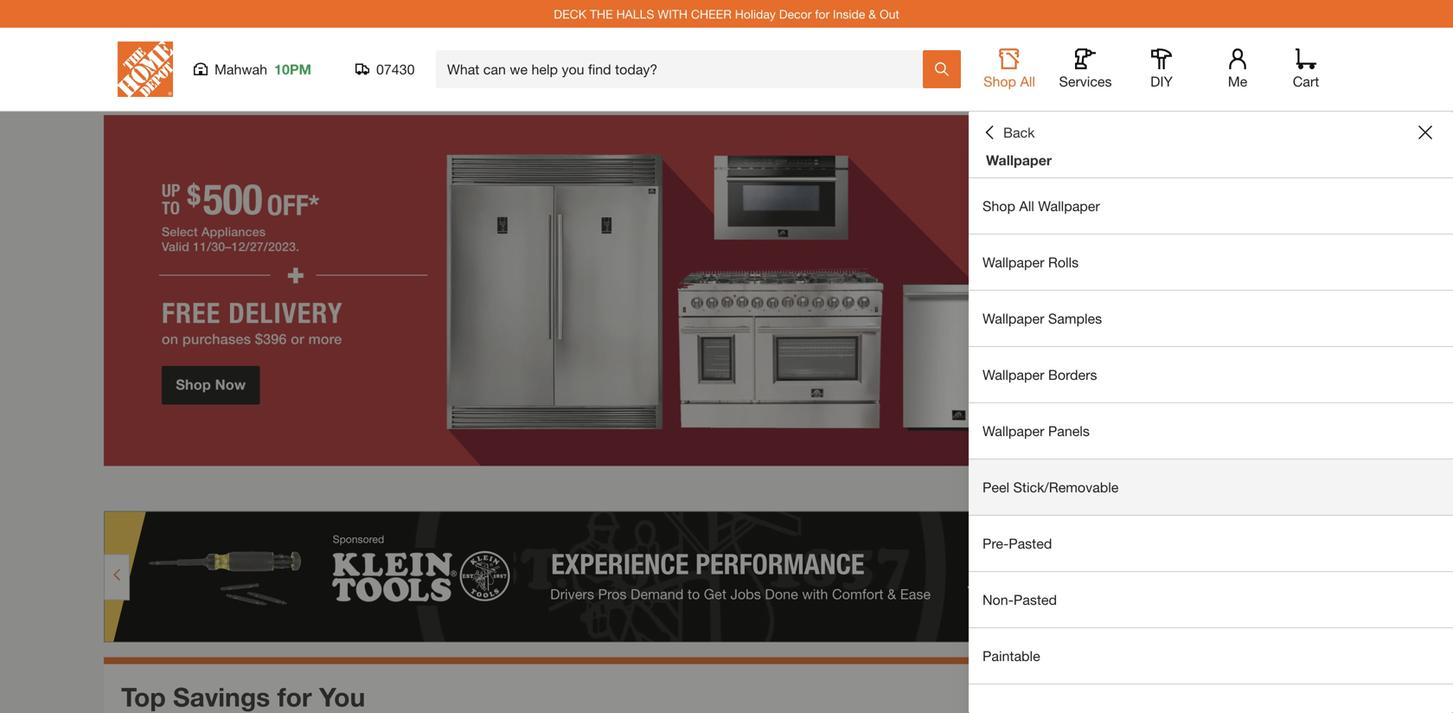 Task type: vqa. For each thing, say whether or not it's contained in the screenshot.
Stick/Removable
yes



Task type: locate. For each thing, give the bounding box(es) containing it.
wallpaper borders link
[[969, 347, 1454, 402]]

non-pasted link
[[969, 572, 1454, 627]]

savings
[[173, 681, 270, 712]]

pasted up non-pasted
[[1009, 535, 1053, 552]]

0 vertical spatial pasted
[[1009, 535, 1053, 552]]

shop up back button
[[984, 73, 1017, 90]]

shop inside 'shop all wallpaper' "link"
[[983, 198, 1016, 214]]

1 horizontal spatial for
[[815, 7, 830, 21]]

shop all
[[984, 73, 1036, 90]]

wallpaper panels link
[[969, 403, 1454, 459]]

shop up wallpaper rolls
[[983, 198, 1016, 214]]

1 vertical spatial all
[[1020, 198, 1035, 214]]

stick/removable
[[1014, 479, 1119, 495]]

all
[[1021, 73, 1036, 90], [1020, 198, 1035, 214]]

rolls
[[1049, 254, 1079, 270]]

cart link
[[1288, 48, 1326, 90]]

peel stick/removable
[[983, 479, 1119, 495]]

shop for shop all wallpaper
[[983, 198, 1016, 214]]

halls
[[617, 7, 655, 21]]

wallpaper down 'back'
[[987, 152, 1052, 168]]

shop inside shop all button
[[984, 73, 1017, 90]]

inside
[[833, 7, 866, 21]]

for
[[815, 7, 830, 21], [277, 681, 312, 712]]

shop for shop all
[[984, 73, 1017, 90]]

What can we help you find today? search field
[[447, 51, 923, 87]]

wallpaper for wallpaper rolls
[[983, 254, 1045, 270]]

for left inside
[[815, 7, 830, 21]]

menu containing shop all wallpaper
[[969, 178, 1454, 685]]

wallpaper rolls link
[[969, 235, 1454, 290]]

with
[[658, 7, 688, 21]]

services button
[[1058, 48, 1114, 90]]

panels
[[1049, 423, 1090, 439]]

pasted inside pre-pasted link
[[1009, 535, 1053, 552]]

pasted inside "non-pasted" link
[[1014, 592, 1058, 608]]

shop
[[984, 73, 1017, 90], [983, 198, 1016, 214]]

cheer
[[691, 7, 732, 21]]

paintable
[[983, 648, 1041, 664]]

1 vertical spatial pasted
[[1014, 592, 1058, 608]]

0 vertical spatial all
[[1021, 73, 1036, 90]]

all inside "link"
[[1020, 198, 1035, 214]]

07430
[[376, 61, 415, 77]]

0 horizontal spatial for
[[277, 681, 312, 712]]

for left you
[[277, 681, 312, 712]]

me
[[1229, 73, 1248, 90]]

wallpaper panels
[[983, 423, 1090, 439]]

all inside button
[[1021, 73, 1036, 90]]

pasted down the pre-pasted
[[1014, 592, 1058, 608]]

wallpaper down wallpaper rolls
[[983, 310, 1045, 327]]

shop all wallpaper link
[[969, 178, 1454, 234]]

wallpaper left panels
[[983, 423, 1045, 439]]

1 vertical spatial shop
[[983, 198, 1016, 214]]

me button
[[1211, 48, 1266, 90]]

all up wallpaper rolls
[[1020, 198, 1035, 214]]

deck the halls with cheer holiday decor for inside & out link
[[554, 7, 900, 21]]

holiday
[[735, 7, 776, 21]]

pasted
[[1009, 535, 1053, 552], [1014, 592, 1058, 608]]

wallpaper up rolls
[[1039, 198, 1101, 214]]

wallpaper left borders
[[983, 367, 1045, 383]]

wallpaper
[[987, 152, 1052, 168], [1039, 198, 1101, 214], [983, 254, 1045, 270], [983, 310, 1045, 327], [983, 367, 1045, 383], [983, 423, 1045, 439]]

out
[[880, 7, 900, 21]]

wallpaper left rolls
[[983, 254, 1045, 270]]

pasted for non-
[[1014, 592, 1058, 608]]

the home depot logo image
[[118, 42, 173, 97]]

all up 'back'
[[1021, 73, 1036, 90]]

menu
[[969, 178, 1454, 685]]

wallpaper borders
[[983, 367, 1098, 383]]

mahwah 10pm
[[215, 61, 312, 77]]

top
[[121, 681, 166, 712]]

0 vertical spatial shop
[[984, 73, 1017, 90]]

pre-pasted
[[983, 535, 1053, 552]]

wallpaper for wallpaper panels
[[983, 423, 1045, 439]]



Task type: describe. For each thing, give the bounding box(es) containing it.
mahwah
[[215, 61, 267, 77]]

borders
[[1049, 367, 1098, 383]]

samples
[[1049, 310, 1103, 327]]

all for shop all
[[1021, 73, 1036, 90]]

top savings for you
[[121, 681, 365, 712]]

shop all wallpaper
[[983, 198, 1101, 214]]

drawer close image
[[1419, 125, 1433, 139]]

back
[[1004, 124, 1035, 141]]

wallpaper for wallpaper samples
[[983, 310, 1045, 327]]

diy
[[1151, 73, 1173, 90]]

shop all button
[[982, 48, 1038, 90]]

all for shop all wallpaper
[[1020, 198, 1035, 214]]

10pm
[[274, 61, 312, 77]]

non-
[[983, 592, 1014, 608]]

pre-pasted link
[[969, 516, 1454, 571]]

pre-
[[983, 535, 1009, 552]]

wallpaper for wallpaper borders
[[983, 367, 1045, 383]]

feedback link image
[[1431, 293, 1454, 386]]

pasted for pre-
[[1009, 535, 1053, 552]]

deck
[[554, 7, 587, 21]]

07430 button
[[356, 61, 415, 78]]

deck the halls with cheer holiday decor for inside & out
[[554, 7, 900, 21]]

1 vertical spatial for
[[277, 681, 312, 712]]

decor
[[780, 7, 812, 21]]

diy button
[[1135, 48, 1190, 90]]

wallpaper rolls
[[983, 254, 1079, 270]]

non-pasted
[[983, 592, 1058, 608]]

the
[[590, 7, 613, 21]]

you
[[319, 681, 365, 712]]

wallpaper samples
[[983, 310, 1103, 327]]

wallpaper samples link
[[969, 291, 1454, 346]]

cart
[[1294, 73, 1320, 90]]

peel
[[983, 479, 1010, 495]]

services
[[1060, 73, 1113, 90]]

back button
[[983, 124, 1035, 141]]

peel stick/removable link
[[969, 460, 1454, 515]]

wallpaper for wallpaper
[[987, 152, 1052, 168]]

image for  30nov2023-hp-bau-mw44-45-hero4-appliances image
[[104, 115, 1350, 466]]

0 vertical spatial for
[[815, 7, 830, 21]]

&
[[869, 7, 877, 21]]

paintable link
[[969, 628, 1454, 684]]



